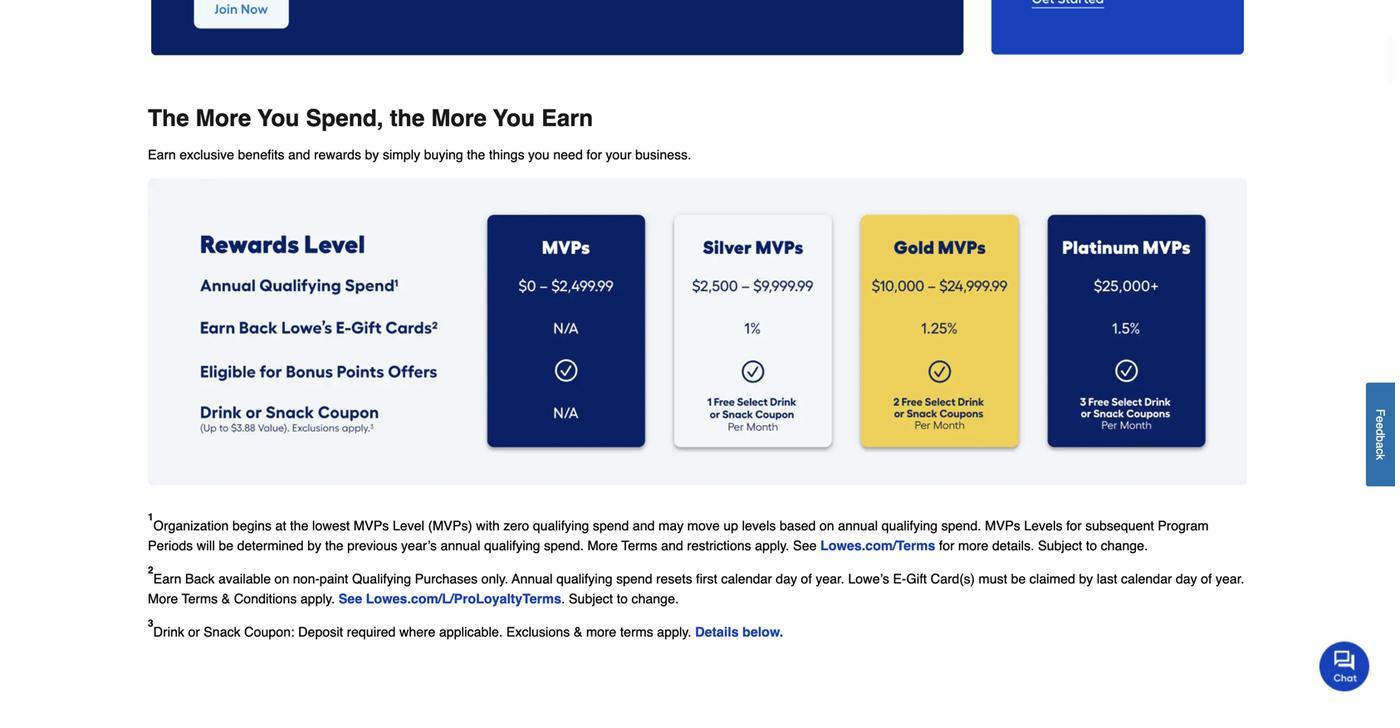 Task type: vqa. For each thing, say whether or not it's contained in the screenshot.
Smart Home, Security, Wi-Fi link
no



Task type: describe. For each thing, give the bounding box(es) containing it.
subsequent
[[1086, 518, 1155, 534]]

conditions
[[234, 591, 297, 607]]

zero
[[504, 518, 530, 534]]

restrictions
[[687, 538, 752, 554]]

determined
[[237, 538, 304, 554]]

program
[[1159, 518, 1210, 534]]

lowes.com/l/proloyaltyterms
[[366, 591, 562, 607]]

snack
[[204, 625, 241, 640]]

last
[[1097, 572, 1118, 587]]

be inside 2 earn back available on non-paint qualifying purchases only. annual qualifying spend resets first calendar day of year. lowe's e-gift card(s) must be claimed by last calendar day of year. more terms & conditions apply.
[[1012, 572, 1026, 587]]

3 drink or snack coupon: deposit required where applicable. exclusions & more terms apply. details below.
[[148, 618, 784, 640]]

earn inside 2 earn back available on non-paint qualifying purchases only. annual qualifying spend resets first calendar day of year. lowe's e-gift card(s) must be claimed by last calendar day of year. more terms & conditions apply.
[[153, 572, 182, 587]]

& inside 3 drink or snack coupon: deposit required where applicable. exclusions & more terms apply. details below.
[[574, 625, 583, 640]]

details.
[[993, 538, 1035, 554]]

0 vertical spatial for
[[587, 147, 602, 163]]

you
[[528, 147, 550, 163]]

1 calendar from the left
[[722, 572, 773, 587]]

f e e d b a c k
[[1375, 410, 1388, 461]]

exclusive
[[180, 147, 234, 163]]

0 horizontal spatial and
[[288, 147, 310, 163]]

lowes.com/terms for more details. subject to change.
[[821, 538, 1152, 554]]

spend,
[[306, 105, 384, 132]]

levels
[[1025, 518, 1063, 534]]

coupon:
[[244, 625, 295, 640]]

1 mvps from the left
[[354, 518, 389, 534]]

2 horizontal spatial and
[[662, 538, 684, 554]]

year's
[[401, 538, 437, 554]]

0 horizontal spatial subject
[[569, 591, 613, 607]]

(mvps)
[[428, 518, 473, 534]]

see inside 1 organization begins at the lowest mvps level (mvps) with zero qualifying spend and may move up levels based on annual qualifying spend. mvps levels for subsequent program periods will be determined by the previous year's annual qualifying spend. more terms and restrictions apply. see
[[794, 538, 817, 554]]

0 vertical spatial to
[[1087, 538, 1098, 554]]

applicable.
[[439, 625, 503, 640]]

move
[[688, 518, 720, 534]]

deposit
[[298, 625, 343, 640]]

terms
[[620, 625, 654, 640]]

2 e from the top
[[1375, 423, 1388, 430]]

qualifying up lowes.com/terms
[[882, 518, 938, 534]]

on inside 1 organization begins at the lowest mvps level (mvps) with zero qualifying spend and may move up levels based on annual qualifying spend. mvps levels for subsequent program periods will be determined by the previous year's annual qualifying spend. more terms and restrictions apply. see
[[820, 518, 835, 534]]

details below. link
[[696, 625, 784, 640]]

1 horizontal spatial subject
[[1039, 538, 1083, 554]]

1 horizontal spatial by
[[365, 147, 379, 163]]

available
[[218, 572, 271, 587]]

the more you spend, the more you earn
[[148, 105, 594, 132]]

lowes.com/terms
[[821, 538, 936, 554]]

drink
[[153, 625, 184, 640]]

claimed
[[1030, 572, 1076, 587]]

benefits
[[238, 147, 285, 163]]

lowes.com/terms link
[[821, 538, 936, 554]]

a
[[1375, 443, 1388, 449]]

rewards
[[314, 147, 361, 163]]

for inside 1 organization begins at the lowest mvps level (mvps) with zero qualifying spend and may move up levels based on annual qualifying spend. mvps levels for subsequent program periods will be determined by the previous year's annual qualifying spend. more terms and restrictions apply. see
[[1067, 518, 1082, 534]]

e-
[[894, 572, 907, 587]]

where
[[400, 625, 436, 640]]

1 horizontal spatial more
[[959, 538, 989, 554]]

level
[[393, 518, 425, 534]]

your
[[606, 147, 632, 163]]

1 e from the top
[[1375, 417, 1388, 423]]

only.
[[482, 572, 509, 587]]

the
[[148, 105, 189, 132]]

1 day from the left
[[776, 572, 798, 587]]

qualifying down zero
[[484, 538, 541, 554]]

need
[[554, 147, 583, 163]]

2 vertical spatial for
[[940, 538, 955, 554]]

simply
[[383, 147, 421, 163]]

2 day from the left
[[1177, 572, 1198, 587]]

at
[[275, 518, 286, 534]]

1 vertical spatial to
[[617, 591, 628, 607]]

below.
[[743, 625, 784, 640]]

resets
[[657, 572, 693, 587]]

f e e d b a c k button
[[1367, 383, 1396, 487]]

lowest
[[312, 518, 350, 534]]

1 you from the left
[[258, 105, 300, 132]]

or
[[188, 625, 200, 640]]

0 horizontal spatial change.
[[632, 591, 679, 607]]

back
[[185, 572, 215, 587]]

b
[[1375, 436, 1388, 443]]

with
[[476, 518, 500, 534]]

qualifying
[[352, 572, 411, 587]]

1 horizontal spatial and
[[633, 518, 655, 534]]

first
[[696, 572, 718, 587]]

exclusions
[[507, 625, 570, 640]]

0 horizontal spatial annual
[[441, 538, 481, 554]]

on inside 2 earn back available on non-paint qualifying purchases only. annual qualifying spend resets first calendar day of year. lowe's e-gift card(s) must be claimed by last calendar day of year. more terms & conditions apply.
[[275, 572, 289, 587]]

c
[[1375, 449, 1388, 455]]

1 vertical spatial see
[[339, 591, 362, 607]]

by inside 1 organization begins at the lowest mvps level (mvps) with zero qualifying spend and may move up levels based on annual qualifying spend. mvps levels for subsequent program periods will be determined by the previous year's annual qualifying spend. more terms and restrictions apply. see
[[308, 538, 322, 554]]

begins
[[233, 518, 272, 534]]

qualifying right zero
[[533, 518, 589, 534]]

apply. inside 1 organization begins at the lowest mvps level (mvps) with zero qualifying spend and may move up levels based on annual qualifying spend. mvps levels for subsequent program periods will be determined by the previous year's annual qualifying spend. more terms and restrictions apply. see
[[755, 538, 790, 554]]

chat invite button image
[[1320, 642, 1371, 692]]

more inside 2 earn back available on non-paint qualifying purchases only. annual qualifying spend resets first calendar day of year. lowe's e-gift card(s) must be claimed by last calendar day of year. more terms & conditions apply.
[[148, 591, 178, 607]]

spend for and
[[593, 518, 629, 534]]



Task type: locate. For each thing, give the bounding box(es) containing it.
1 horizontal spatial day
[[1177, 572, 1198, 587]]

subject
[[1039, 538, 1083, 554], [569, 591, 613, 607]]

e up d
[[1375, 417, 1388, 423]]

earn down the
[[148, 147, 176, 163]]

0 horizontal spatial be
[[219, 538, 234, 554]]

1 vertical spatial spend.
[[544, 538, 584, 554]]

by inside 2 earn back available on non-paint qualifying purchases only. annual qualifying spend resets first calendar day of year. lowe's e-gift card(s) must be claimed by last calendar day of year. more terms & conditions apply.
[[1080, 572, 1094, 587]]

1 horizontal spatial terms
[[622, 538, 658, 554]]

0 vertical spatial change.
[[1101, 538, 1149, 554]]

0 horizontal spatial on
[[275, 572, 289, 587]]

on
[[820, 518, 835, 534], [275, 572, 289, 587]]

more
[[196, 105, 251, 132], [431, 105, 487, 132], [588, 538, 618, 554], [148, 591, 178, 607]]

1 vertical spatial annual
[[441, 538, 481, 554]]

based
[[780, 518, 816, 534]]

1 horizontal spatial of
[[1202, 572, 1213, 587]]

1 horizontal spatial year.
[[1216, 572, 1245, 587]]

terms inside 2 earn back available on non-paint qualifying purchases only. annual qualifying spend resets first calendar day of year. lowe's e-gift card(s) must be claimed by last calendar day of year. more terms & conditions apply.
[[182, 591, 218, 607]]

be
[[219, 538, 234, 554], [1012, 572, 1026, 587]]

for up card(s)
[[940, 538, 955, 554]]

paint
[[320, 572, 349, 587]]

and
[[288, 147, 310, 163], [633, 518, 655, 534], [662, 538, 684, 554]]

0 horizontal spatial for
[[587, 147, 602, 163]]

1 organization begins at the lowest mvps level (mvps) with zero qualifying spend and may move up levels based on annual qualifying spend. mvps levels for subsequent program periods will be determined by the previous year's annual qualifying spend. more terms and restrictions apply. see
[[148, 512, 1210, 554]]

1 vertical spatial more
[[587, 625, 617, 640]]

1 vertical spatial and
[[633, 518, 655, 534]]

1 vertical spatial subject
[[569, 591, 613, 607]]

calendar
[[722, 572, 773, 587], [1122, 572, 1173, 587]]

apply. inside 2 earn back available on non-paint qualifying purchases only. annual qualifying spend resets first calendar day of year. lowe's e-gift card(s) must be claimed by last calendar day of year. more terms & conditions apply.
[[301, 591, 335, 607]]

2 vertical spatial and
[[662, 538, 684, 554]]

mvps
[[354, 518, 389, 534], [986, 518, 1021, 534]]

will
[[197, 538, 215, 554]]

2 you from the left
[[493, 105, 535, 132]]

0 vertical spatial by
[[365, 147, 379, 163]]

0 horizontal spatial calendar
[[722, 572, 773, 587]]

0 horizontal spatial mvps
[[354, 518, 389, 534]]

0 horizontal spatial more
[[587, 625, 617, 640]]

apply. right terms on the bottom
[[657, 625, 692, 640]]

see down the based
[[794, 538, 817, 554]]

2 horizontal spatial apply.
[[755, 538, 790, 554]]

more up must on the bottom right of the page
[[959, 538, 989, 554]]

f
[[1375, 410, 1388, 417]]

2 earn back available on non-paint qualifying purchases only. annual qualifying spend resets first calendar day of year. lowe's e-gift card(s) must be claimed by last calendar day of year. more terms & conditions apply.
[[148, 565, 1245, 607]]

spend left resets
[[617, 572, 653, 587]]

qualifying inside 2 earn back available on non-paint qualifying purchases only. annual qualifying spend resets first calendar day of year. lowe's e-gift card(s) must be claimed by last calendar day of year. more terms & conditions apply.
[[557, 572, 613, 587]]

1 horizontal spatial be
[[1012, 572, 1026, 587]]

you up the "things"
[[493, 105, 535, 132]]

see lowes.com/l/proloyaltyterms link
[[339, 591, 562, 607]]

and left may
[[633, 518, 655, 534]]

3
[[148, 618, 153, 630]]

1 horizontal spatial annual
[[839, 518, 878, 534]]

lowe's
[[849, 572, 890, 587]]

see down paint
[[339, 591, 362, 607]]

2 mvps from the left
[[986, 518, 1021, 534]]

0 horizontal spatial terms
[[182, 591, 218, 607]]

0 horizontal spatial day
[[776, 572, 798, 587]]

by left last
[[1080, 572, 1094, 587]]

spend left may
[[593, 518, 629, 534]]

0 horizontal spatial &
[[222, 591, 230, 607]]

1 horizontal spatial spend.
[[942, 518, 982, 534]]

1 vertical spatial by
[[308, 538, 322, 554]]

.
[[562, 591, 565, 607]]

earn up need
[[542, 105, 594, 132]]

k
[[1375, 455, 1388, 461]]

1 horizontal spatial you
[[493, 105, 535, 132]]

2 vertical spatial earn
[[153, 572, 182, 587]]

more left terms on the bottom
[[587, 625, 617, 640]]

2 year. from the left
[[1216, 572, 1245, 587]]

0 vertical spatial subject
[[1039, 538, 1083, 554]]

annual up lowes.com/terms link
[[839, 518, 878, 534]]

2 horizontal spatial for
[[1067, 518, 1082, 534]]

already have an account? convert your personal account to a pro business account. image
[[991, 0, 1245, 55]]

1 horizontal spatial apply.
[[657, 625, 692, 640]]

to
[[1087, 538, 1098, 554], [617, 591, 628, 607]]

on right the based
[[820, 518, 835, 534]]

you
[[258, 105, 300, 132], [493, 105, 535, 132]]

by down lowest
[[308, 538, 322, 554]]

gift
[[907, 572, 928, 587]]

0 horizontal spatial you
[[258, 105, 300, 132]]

periods
[[148, 538, 193, 554]]

apply. down levels
[[755, 538, 790, 554]]

day down program
[[1177, 572, 1198, 587]]

0 horizontal spatial of
[[801, 572, 812, 587]]

2 calendar from the left
[[1122, 572, 1173, 587]]

change.
[[1101, 538, 1149, 554], [632, 591, 679, 607]]

e up b
[[1375, 423, 1388, 430]]

qualifying
[[533, 518, 589, 534], [882, 518, 938, 534], [484, 538, 541, 554], [557, 572, 613, 587]]

card(s)
[[931, 572, 976, 587]]

2 horizontal spatial by
[[1080, 572, 1094, 587]]

organization
[[153, 518, 229, 534]]

0 horizontal spatial see
[[339, 591, 362, 607]]

1 vertical spatial &
[[574, 625, 583, 640]]

spend. up lowes.com/terms for more details. subject to change.
[[942, 518, 982, 534]]

buying
[[424, 147, 463, 163]]

subject down levels at the bottom right of page
[[1039, 538, 1083, 554]]

the down lowest
[[325, 538, 344, 554]]

change. down subsequent
[[1101, 538, 1149, 554]]

mvps up previous
[[354, 518, 389, 534]]

more inside 3 drink or snack coupon: deposit required where applicable. exclusions & more terms apply. details below.
[[587, 625, 617, 640]]

on left the non- at the left bottom of page
[[275, 572, 289, 587]]

1
[[148, 512, 153, 523]]

must
[[979, 572, 1008, 587]]

purchases
[[415, 572, 478, 587]]

0 vertical spatial spend
[[593, 518, 629, 534]]

spend inside 2 earn back available on non-paint qualifying purchases only. annual qualifying spend resets first calendar day of year. lowe's e-gift card(s) must be claimed by last calendar day of year. more terms & conditions apply.
[[617, 572, 653, 587]]

1 horizontal spatial for
[[940, 538, 955, 554]]

0 vertical spatial see
[[794, 538, 817, 554]]

1 of from the left
[[801, 572, 812, 587]]

required
[[347, 625, 396, 640]]

apply.
[[755, 538, 790, 554], [301, 591, 335, 607], [657, 625, 692, 640]]

annual
[[512, 572, 553, 587]]

of down the based
[[801, 572, 812, 587]]

levels
[[742, 518, 776, 534]]

more
[[959, 538, 989, 554], [587, 625, 617, 640]]

& down available
[[222, 591, 230, 607]]

to down subsequent
[[1087, 538, 1098, 554]]

1 horizontal spatial change.
[[1101, 538, 1149, 554]]

for right levels at the bottom right of page
[[1067, 518, 1082, 534]]

0 horizontal spatial year.
[[816, 572, 845, 587]]

2
[[148, 565, 153, 577]]

calendar right first
[[722, 572, 773, 587]]

d
[[1375, 430, 1388, 436]]

the left the "things"
[[467, 147, 486, 163]]

sign up for m v p's pro rewards today for exclusive benefits that help level up your business. image
[[151, 0, 965, 55]]

0 vertical spatial spend.
[[942, 518, 982, 534]]

2 vertical spatial by
[[1080, 572, 1094, 587]]

0 horizontal spatial spend.
[[544, 538, 584, 554]]

0 horizontal spatial by
[[308, 538, 322, 554]]

change. down resets
[[632, 591, 679, 607]]

qualifying up the .
[[557, 572, 613, 587]]

up
[[724, 518, 739, 534]]

by left simply
[[365, 147, 379, 163]]

things
[[489, 147, 525, 163]]

0 vertical spatial apply.
[[755, 538, 790, 554]]

be right will
[[219, 538, 234, 554]]

day down the based
[[776, 572, 798, 587]]

0 horizontal spatial apply.
[[301, 591, 335, 607]]

1 horizontal spatial calendar
[[1122, 572, 1173, 587]]

1 horizontal spatial &
[[574, 625, 583, 640]]

for
[[587, 147, 602, 163], [1067, 518, 1082, 534], [940, 538, 955, 554]]

2 of from the left
[[1202, 572, 1213, 587]]

1 vertical spatial for
[[1067, 518, 1082, 534]]

0 vertical spatial on
[[820, 518, 835, 534]]

and down may
[[662, 538, 684, 554]]

mvps up details.
[[986, 518, 1021, 534]]

of down program
[[1202, 572, 1213, 587]]

for left your
[[587, 147, 602, 163]]

& right exclusions
[[574, 625, 583, 640]]

0 vertical spatial terms
[[622, 538, 658, 554]]

0 vertical spatial annual
[[839, 518, 878, 534]]

subject right the .
[[569, 591, 613, 607]]

spend for resets
[[617, 572, 653, 587]]

details
[[696, 625, 739, 640]]

apply. inside 3 drink or snack coupon: deposit required where applicable. exclusions & more terms apply. details below.
[[657, 625, 692, 640]]

spend inside 1 organization begins at the lowest mvps level (mvps) with zero qualifying spend and may move up levels based on annual qualifying spend. mvps levels for subsequent program periods will be determined by the previous year's annual qualifying spend. more terms and restrictions apply. see
[[593, 518, 629, 534]]

previous
[[347, 538, 398, 554]]

1 vertical spatial on
[[275, 572, 289, 587]]

1 horizontal spatial see
[[794, 538, 817, 554]]

0 vertical spatial and
[[288, 147, 310, 163]]

you up benefits
[[258, 105, 300, 132]]

1 horizontal spatial to
[[1087, 538, 1098, 554]]

1 vertical spatial change.
[[632, 591, 679, 607]]

0 vertical spatial earn
[[542, 105, 594, 132]]

earn left back
[[153, 572, 182, 587]]

0 vertical spatial more
[[959, 538, 989, 554]]

day
[[776, 572, 798, 587], [1177, 572, 1198, 587]]

calendar right last
[[1122, 572, 1173, 587]]

1 year. from the left
[[816, 572, 845, 587]]

1 vertical spatial earn
[[148, 147, 176, 163]]

the up simply
[[390, 105, 425, 132]]

0 horizontal spatial to
[[617, 591, 628, 607]]

& inside 2 earn back available on non-paint qualifying purchases only. annual qualifying spend resets first calendar day of year. lowe's e-gift card(s) must be claimed by last calendar day of year. more terms & conditions apply.
[[222, 591, 230, 607]]

terms down back
[[182, 591, 218, 607]]

see lowes.com/l/proloyaltyterms . subject to change.
[[339, 591, 679, 607]]

0 vertical spatial &
[[222, 591, 230, 607]]

business.
[[636, 147, 692, 163]]

1 vertical spatial be
[[1012, 572, 1026, 587]]

the right at
[[290, 518, 309, 534]]

see
[[794, 538, 817, 554], [339, 591, 362, 607]]

and right benefits
[[288, 147, 310, 163]]

spend
[[593, 518, 629, 534], [617, 572, 653, 587]]

by
[[365, 147, 379, 163], [308, 538, 322, 554], [1080, 572, 1094, 587]]

1 vertical spatial terms
[[182, 591, 218, 607]]

terms inside 1 organization begins at the lowest mvps level (mvps) with zero qualifying spend and may move up levels based on annual qualifying spend. mvps levels for subsequent program periods will be determined by the previous year's annual qualifying spend. more terms and restrictions apply. see
[[622, 538, 658, 554]]

spend. up annual
[[544, 538, 584, 554]]

1 vertical spatial spend
[[617, 572, 653, 587]]

0 vertical spatial be
[[219, 538, 234, 554]]

be right must on the bottom right of the page
[[1012, 572, 1026, 587]]

the
[[390, 105, 425, 132], [467, 147, 486, 163], [290, 518, 309, 534], [325, 538, 344, 554]]

1 vertical spatial apply.
[[301, 591, 335, 607]]

a chart with yearly benefits for m v p's tiers. image
[[148, 178, 1248, 486]]

more inside 1 organization begins at the lowest mvps level (mvps) with zero qualifying spend and may move up levels based on annual qualifying spend. mvps levels for subsequent program periods will be determined by the previous year's annual qualifying spend. more terms and restrictions apply. see
[[588, 538, 618, 554]]

1 horizontal spatial mvps
[[986, 518, 1021, 534]]

to up terms on the bottom
[[617, 591, 628, 607]]

annual
[[839, 518, 878, 534], [441, 538, 481, 554]]

apply. down the non- at the left bottom of page
[[301, 591, 335, 607]]

2 vertical spatial apply.
[[657, 625, 692, 640]]

be inside 1 organization begins at the lowest mvps level (mvps) with zero qualifying spend and may move up levels based on annual qualifying spend. mvps levels for subsequent program periods will be determined by the previous year's annual qualifying spend. more terms and restrictions apply. see
[[219, 538, 234, 554]]

terms up resets
[[622, 538, 658, 554]]

may
[[659, 518, 684, 534]]

earn
[[542, 105, 594, 132], [148, 147, 176, 163], [153, 572, 182, 587]]

earn exclusive benefits and rewards by simply buying the things you need for your business.
[[148, 147, 692, 163]]

1 horizontal spatial on
[[820, 518, 835, 534]]

annual down (mvps)
[[441, 538, 481, 554]]

non-
[[293, 572, 320, 587]]



